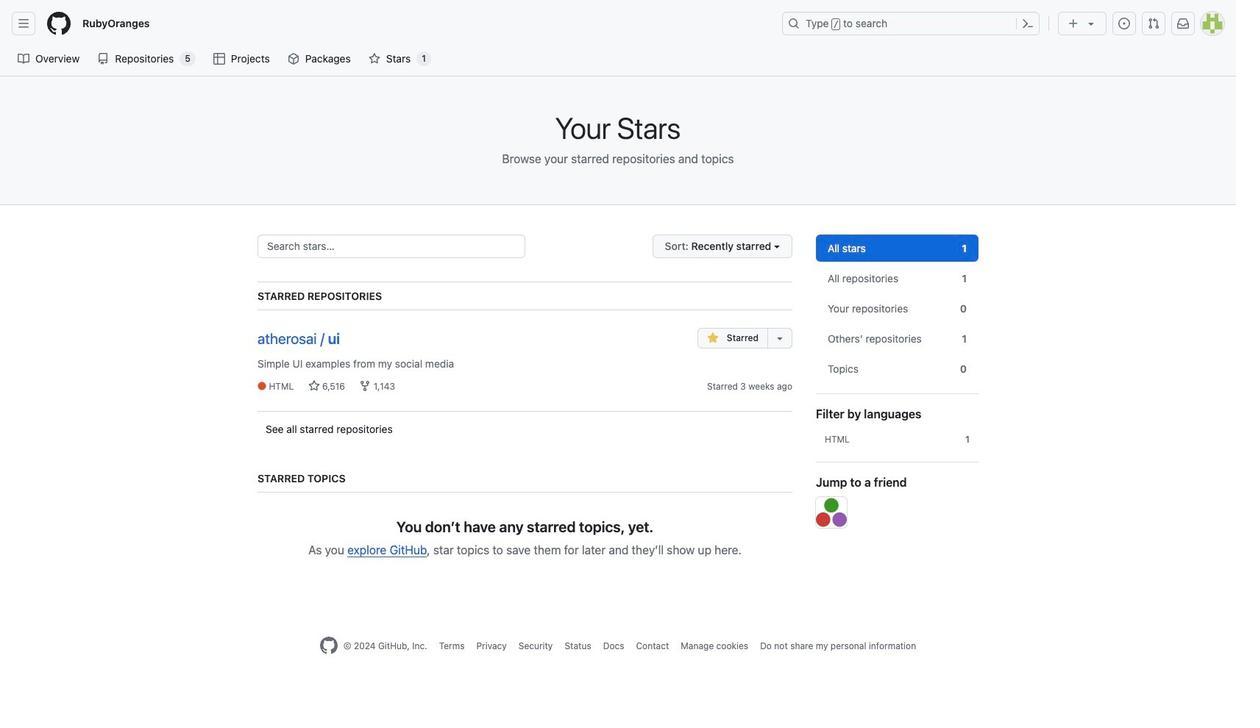 Task type: locate. For each thing, give the bounding box(es) containing it.
package image
[[288, 53, 299, 65]]

triangle down image
[[1086, 18, 1098, 29]]

notifications image
[[1178, 18, 1190, 29]]

0 horizontal spatial star image
[[308, 381, 320, 392]]

git pull request image
[[1148, 18, 1160, 29]]

add this repository to a list image
[[774, 333, 786, 345]]

book image
[[18, 53, 29, 65]]

1 vertical spatial star image
[[308, 381, 320, 392]]

0 vertical spatial star image
[[369, 53, 380, 65]]

homepage image
[[47, 12, 71, 35]]

star image
[[369, 53, 380, 65], [308, 381, 320, 392]]

command palette image
[[1022, 18, 1034, 29]]

plus image
[[1068, 18, 1080, 29]]

issue opened image
[[1119, 18, 1131, 29]]

Starred repositories search field
[[258, 235, 525, 258]]

@julialang image
[[816, 498, 847, 529]]



Task type: describe. For each thing, give the bounding box(es) containing it.
Search stars… text field
[[258, 235, 525, 258]]

star filters section
[[805, 235, 991, 590]]

fork image
[[360, 381, 371, 392]]

star fill image
[[707, 333, 719, 345]]

homepage image
[[320, 637, 338, 655]]

table image
[[213, 53, 225, 65]]

1 horizontal spatial star image
[[369, 53, 380, 65]]

repo image
[[97, 53, 109, 65]]



Task type: vqa. For each thing, say whether or not it's contained in the screenshot.
2nd the dependencies from the bottom of the Grid containing .github/
no



